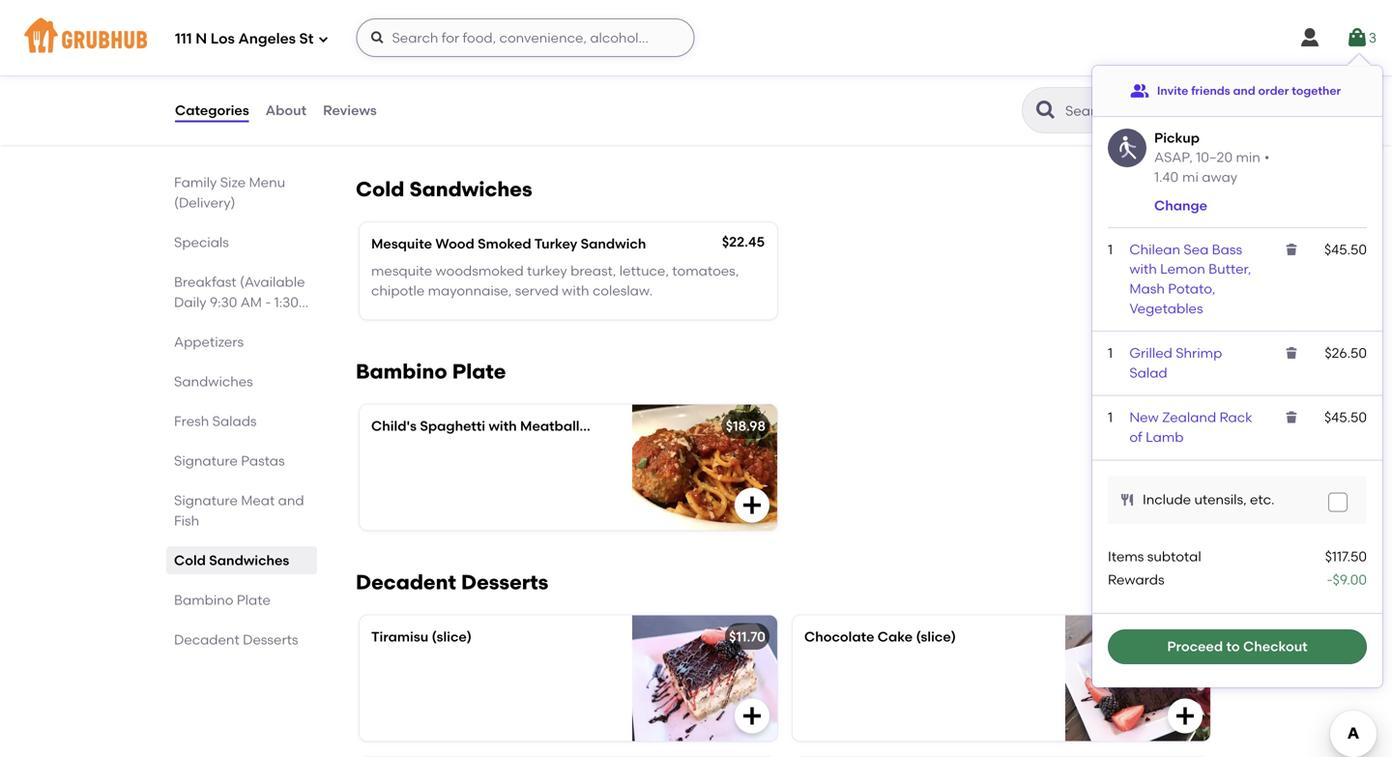 Task type: locate. For each thing, give the bounding box(es) containing it.
0 horizontal spatial plate
[[237, 592, 271, 608]]

1 horizontal spatial $11.70
[[1163, 629, 1199, 645]]

chilean sea bass with lemon butter, mash potato, vegetables
[[1130, 241, 1252, 317]]

2 1 from the top
[[1109, 345, 1113, 361]]

signature pastas
[[174, 453, 285, 469]]

$11.70 left chocolate on the bottom right of the page
[[730, 629, 766, 645]]

1 left the grilled
[[1109, 345, 1113, 361]]

1 horizontal spatial and
[[562, 100, 589, 116]]

- inside tooltip
[[1328, 572, 1334, 588]]

bambino up child's
[[356, 360, 448, 384]]

0 horizontal spatial and
[[278, 492, 304, 509]]

sandwiches up fresh salads
[[174, 373, 253, 390]]

1 $11.70 from the left
[[730, 629, 766, 645]]

new zealand rack of lamb
[[1130, 409, 1253, 445]]

1:30
[[274, 294, 299, 311]]

0 vertical spatial signature
[[174, 453, 238, 469]]

cold
[[356, 177, 405, 202], [174, 552, 206, 569]]

2 vertical spatial plate
[[237, 592, 271, 608]]

daily
[[174, 294, 207, 311]]

3 button
[[1346, 20, 1377, 55]]

1 vertical spatial $45.50
[[1325, 409, 1368, 426]]

signature meat and fish
[[174, 492, 304, 529]]

sandwiches up bambino plate tab
[[209, 552, 289, 569]]

1.40
[[1155, 169, 1179, 185]]

main navigation navigation
[[0, 0, 1393, 75]]

with left meatball
[[489, 418, 517, 435]]

0 vertical spatial $45.50
[[1325, 241, 1368, 258]]

2 horizontal spatial plate
[[583, 418, 618, 435]]

(slice) right cake
[[917, 629, 957, 645]]

with up vegetables
[[523, 80, 550, 97]]

svg image inside 3 button
[[1346, 26, 1370, 49]]

our
[[553, 80, 575, 97]]

1 horizontal spatial -
[[1328, 572, 1334, 588]]

3 1 from the top
[[1109, 409, 1113, 426]]

1 signature from the top
[[174, 453, 238, 469]]

1 vertical spatial -
[[1328, 572, 1334, 588]]

plate right meatball
[[583, 418, 618, 435]]

2 vertical spatial sandwiches
[[209, 552, 289, 569]]

1 vertical spatial and
[[562, 100, 589, 116]]

meatball
[[520, 418, 580, 435]]

decadent desserts tab
[[174, 630, 310, 650]]

svg image
[[1346, 26, 1370, 49], [318, 33, 329, 45], [1285, 242, 1300, 257], [1285, 345, 1300, 361], [1333, 496, 1345, 508]]

decadent down bambino plate tab
[[174, 632, 240, 648]]

decadent desserts up tiramisu (slice)
[[356, 570, 549, 595]]

decadent desserts down bambino plate tab
[[174, 632, 298, 648]]

of
[[429, 53, 442, 69], [414, 100, 427, 116], [1130, 429, 1143, 445]]

1 horizontal spatial bambino plate
[[356, 360, 506, 384]]

of inside new zealand rack of lamb
[[1130, 429, 1143, 445]]

chilean
[[1130, 241, 1181, 258]]

0 vertical spatial of
[[429, 53, 442, 69]]

0 horizontal spatial decadent
[[174, 632, 240, 648]]

turkey
[[527, 263, 568, 279]]

(slice) right tiramisu
[[432, 629, 472, 645]]

2 vertical spatial of
[[1130, 429, 1143, 445]]

(slice)
[[432, 629, 472, 645], [917, 629, 957, 645]]

0 vertical spatial cold sandwiches
[[356, 177, 533, 202]]

0 vertical spatial decadent desserts
[[356, 570, 549, 595]]

signature up the fish
[[174, 492, 238, 509]]

signature inside signature pastas tab
[[174, 453, 238, 469]]

etc.
[[1251, 492, 1275, 508]]

decadent desserts
[[356, 570, 549, 595], [174, 632, 298, 648]]

0 horizontal spatial bambino plate
[[174, 592, 271, 608]]

categories
[[175, 102, 249, 118]]

breakfast (available daily 9:30 am - 1:30 pm) appetizers
[[174, 274, 305, 350]]

1 horizontal spatial bambino
[[356, 360, 448, 384]]

1 vertical spatial bambino plate
[[174, 592, 271, 608]]

include utensils, etc.
[[1143, 492, 1275, 508]]

grilled shrimp salad
[[1130, 345, 1223, 381]]

0 horizontal spatial -
[[265, 294, 271, 311]]

$18.98
[[726, 418, 766, 435]]

0 vertical spatial 1
[[1109, 241, 1113, 258]]

plate down cold sandwiches tab
[[237, 592, 271, 608]]

bambino plate up decadent desserts tab in the bottom left of the page
[[174, 592, 271, 608]]

2 vertical spatial and
[[278, 492, 304, 509]]

cold sandwiches up "wood"
[[356, 177, 533, 202]]

cold sandwiches
[[356, 177, 533, 202], [174, 552, 289, 569]]

2 $11.70 from the left
[[1163, 629, 1199, 645]]

away
[[1203, 169, 1238, 185]]

signature down fresh salads
[[174, 453, 238, 469]]

1 horizontal spatial (slice)
[[917, 629, 957, 645]]

woodsmoked
[[436, 263, 524, 279]]

and left order
[[1234, 83, 1256, 98]]

1 for new
[[1109, 409, 1113, 426]]

1 left new at the bottom
[[1109, 409, 1113, 426]]

and inside chicken breast topped with our seasonal sauce with a side of sautéed vegetables and pasta
[[562, 100, 589, 116]]

sandwiches up "wood"
[[410, 177, 533, 202]]

1 vertical spatial decadent desserts
[[174, 632, 298, 648]]

2 horizontal spatial of
[[1130, 429, 1143, 445]]

wood
[[436, 235, 475, 252]]

cold down the fish
[[174, 552, 206, 569]]

chicken
[[371, 80, 422, 97]]

tooltip
[[1093, 54, 1383, 688]]

0 horizontal spatial cold
[[174, 552, 206, 569]]

2 vertical spatial 1
[[1109, 409, 1113, 426]]

signature inside signature meat and fish
[[174, 492, 238, 509]]

reviews
[[323, 102, 377, 118]]

2 $45.50 from the top
[[1325, 409, 1368, 426]]

0 vertical spatial desserts
[[461, 570, 549, 595]]

mash
[[1130, 281, 1166, 297]]

desserts inside decadent desserts tab
[[243, 632, 298, 648]]

butter,
[[1209, 261, 1252, 277]]

1 horizontal spatial cold sandwiches
[[356, 177, 533, 202]]

chocolate
[[805, 629, 875, 645]]

cold up mesquite at left top
[[356, 177, 405, 202]]

and inside signature meat and fish
[[278, 492, 304, 509]]

fresh salads tab
[[174, 411, 310, 431]]

0 vertical spatial -
[[265, 294, 271, 311]]

1 horizontal spatial desserts
[[461, 570, 549, 595]]

1 vertical spatial cold sandwiches
[[174, 552, 289, 569]]

side
[[384, 100, 410, 116]]

items
[[1109, 548, 1145, 565]]

- down $117.50
[[1328, 572, 1334, 588]]

1 left chilean
[[1109, 241, 1113, 258]]

1 vertical spatial bambino
[[174, 592, 234, 608]]

new zealand rack of lamb link
[[1130, 409, 1253, 445]]

2 horizontal spatial and
[[1234, 83, 1256, 98]]

1 vertical spatial 1
[[1109, 345, 1113, 361]]

0 vertical spatial plate
[[452, 360, 506, 384]]

with up mash
[[1130, 261, 1158, 277]]

0 horizontal spatial cold sandwiches
[[174, 552, 289, 569]]

1 1 from the top
[[1109, 241, 1113, 258]]

0 horizontal spatial of
[[414, 100, 427, 116]]

of down new at the bottom
[[1130, 429, 1143, 445]]

plate up child's spaghetti with meatball plate
[[452, 360, 506, 384]]

and right meat
[[278, 492, 304, 509]]

0 horizontal spatial (slice)
[[432, 629, 472, 645]]

coleslaw.
[[593, 282, 653, 299]]

specials tab
[[174, 232, 310, 252]]

decadent up tiramisu
[[356, 570, 457, 595]]

2 signature from the top
[[174, 492, 238, 509]]

0 horizontal spatial desserts
[[243, 632, 298, 648]]

min
[[1237, 149, 1261, 166]]

decadent desserts inside tab
[[174, 632, 298, 648]]

$117.50
[[1326, 548, 1368, 565]]

and for invite friends and order together
[[1234, 83, 1256, 98]]

bambino plate up spaghetti
[[356, 360, 506, 384]]

$11.70 left to at the right of page
[[1163, 629, 1199, 645]]

cold sandwiches up bambino plate tab
[[174, 552, 289, 569]]

chicken breast topped with our seasonal sauce with a side of sautéed vegetables and pasta
[[371, 80, 711, 116]]

1 vertical spatial desserts
[[243, 632, 298, 648]]

and inside "button"
[[1234, 83, 1256, 98]]

1 vertical spatial signature
[[174, 492, 238, 509]]

smoked
[[478, 235, 532, 252]]

pasta
[[592, 100, 630, 116]]

mesquite woodsmoked turkey breast, lettuce, tomatoes, chipotle mayonnaise, served with coleslaw.
[[371, 263, 739, 299]]

about
[[266, 102, 307, 118]]

child's spaghetti with meatball plate image
[[633, 405, 778, 531]]

bambino plate inside tab
[[174, 592, 271, 608]]

0 horizontal spatial bambino
[[174, 592, 234, 608]]

signature
[[174, 453, 238, 469], [174, 492, 238, 509]]

search icon image
[[1035, 99, 1058, 122]]

checkout
[[1244, 639, 1308, 655]]

0 vertical spatial and
[[1234, 83, 1256, 98]]

spaghetti
[[420, 418, 486, 435]]

chocolate cake (slice) image
[[1066, 616, 1211, 742]]

decadent
[[356, 570, 457, 595], [174, 632, 240, 648]]

bambino up decadent desserts tab in the bottom left of the page
[[174, 592, 234, 608]]

invite
[[1158, 83, 1189, 98]]

1 for grilled
[[1109, 345, 1113, 361]]

$45.50
[[1325, 241, 1368, 258], [1325, 409, 1368, 426]]

1 vertical spatial sandwiches
[[174, 373, 253, 390]]

svg image
[[1299, 26, 1322, 49], [370, 30, 385, 45], [1285, 410, 1300, 425], [1120, 492, 1136, 508], [741, 494, 764, 517], [741, 705, 764, 728], [1174, 705, 1198, 728]]

lamb
[[1146, 429, 1185, 445]]

pastas
[[241, 453, 285, 469]]

bambino plate
[[356, 360, 506, 384], [174, 592, 271, 608]]

0 vertical spatial sandwiches
[[410, 177, 533, 202]]

of right side
[[414, 100, 427, 116]]

(delivery)
[[174, 194, 236, 211]]

of left the
[[429, 53, 442, 69]]

with down breast,
[[562, 282, 590, 299]]

sandwiches
[[410, 177, 533, 202], [174, 373, 253, 390], [209, 552, 289, 569]]

1 vertical spatial cold
[[174, 552, 206, 569]]

cake
[[878, 629, 913, 645]]

1 vertical spatial decadent
[[174, 632, 240, 648]]

decadent inside tab
[[174, 632, 240, 648]]

and down our
[[562, 100, 589, 116]]

$22.45
[[722, 233, 765, 250]]

0 horizontal spatial $11.70
[[730, 629, 766, 645]]

0 vertical spatial decadent
[[356, 570, 457, 595]]

about button
[[265, 75, 308, 145]]

1 vertical spatial of
[[414, 100, 427, 116]]

-
[[265, 294, 271, 311], [1328, 572, 1334, 588]]

vegetables
[[1130, 300, 1204, 317]]

1 $45.50 from the top
[[1325, 241, 1368, 258]]

1 horizontal spatial cold
[[356, 177, 405, 202]]

- right 'am'
[[265, 294, 271, 311]]

1
[[1109, 241, 1113, 258], [1109, 345, 1113, 361], [1109, 409, 1113, 426]]

mesquite
[[371, 263, 433, 279]]

signature for signature meat and fish
[[174, 492, 238, 509]]

and
[[1234, 83, 1256, 98], [562, 100, 589, 116], [278, 492, 304, 509]]

0 horizontal spatial decadent desserts
[[174, 632, 298, 648]]

signature pastas tab
[[174, 451, 310, 471]]

zealand
[[1163, 409, 1217, 426]]

1 horizontal spatial decadent
[[356, 570, 457, 595]]



Task type: describe. For each thing, give the bounding box(es) containing it.
$45.50 for chilean sea bass with lemon butter, mash potato, vegetables
[[1325, 241, 1368, 258]]

child's spaghetti with meatball plate
[[371, 418, 618, 435]]

rewards
[[1109, 572, 1165, 588]]

lemon
[[1161, 261, 1206, 277]]

a
[[371, 100, 380, 116]]

sauce
[[640, 80, 680, 97]]

change button
[[1155, 196, 1208, 216]]

cold inside tab
[[174, 552, 206, 569]]

seasonal
[[578, 80, 637, 97]]

cold sandwiches inside cold sandwiches tab
[[174, 552, 289, 569]]

categories button
[[174, 75, 250, 145]]

chicken of the day
[[371, 53, 497, 69]]

together
[[1293, 83, 1342, 98]]

the
[[446, 53, 467, 69]]

n
[[196, 30, 207, 48]]

pickup icon image
[[1109, 129, 1147, 167]]

$9.00
[[1334, 572, 1368, 588]]

shrimp
[[1176, 345, 1223, 361]]

appetizers
[[174, 334, 244, 350]]

1 (slice) from the left
[[432, 629, 472, 645]]

items subtotal
[[1109, 548, 1202, 565]]

1 horizontal spatial plate
[[452, 360, 506, 384]]

potato,
[[1169, 281, 1216, 297]]

fish
[[174, 513, 199, 529]]

Search for food, convenience, alcohol... search field
[[356, 18, 695, 57]]

111 n los angeles st
[[175, 30, 314, 48]]

tiramisu (slice) image
[[633, 616, 778, 742]]

-$9.00
[[1328, 572, 1368, 588]]

tomatoes,
[[673, 263, 739, 279]]

size
[[220, 174, 246, 191]]

served
[[515, 282, 559, 299]]

sandwich
[[581, 235, 647, 252]]

$11.70 for tiramisu (slice)
[[730, 629, 766, 645]]

change
[[1155, 197, 1208, 214]]

salad
[[1130, 365, 1168, 381]]

st
[[299, 30, 314, 48]]

utensils,
[[1195, 492, 1248, 508]]

10–20
[[1197, 149, 1233, 166]]

1 horizontal spatial of
[[429, 53, 442, 69]]

$26.50
[[1326, 345, 1368, 361]]

proceed
[[1168, 639, 1224, 655]]

plate inside bambino plate tab
[[237, 592, 271, 608]]

with inside mesquite woodsmoked turkey breast, lettuce, tomatoes, chipotle mayonnaise, served with coleslaw.
[[562, 282, 590, 299]]

grilled
[[1130, 345, 1173, 361]]

and for signature meat and fish
[[278, 492, 304, 509]]

signature meat and fish tab
[[174, 490, 310, 531]]

invite friends and order together
[[1158, 83, 1342, 98]]

pickup asap, 10–20 min • 1.40 mi away
[[1155, 130, 1270, 185]]

chocolate cake (slice)
[[805, 629, 957, 645]]

with inside chilean sea bass with lemon butter, mash potato, vegetables
[[1130, 261, 1158, 277]]

(available
[[240, 274, 305, 290]]

- inside breakfast (available daily 9:30 am - 1:30 pm) appetizers
[[265, 294, 271, 311]]

pm)
[[174, 314, 199, 331]]

proceed to checkout
[[1168, 639, 1308, 655]]

tiramisu
[[371, 629, 429, 645]]

0 vertical spatial cold
[[356, 177, 405, 202]]

$45.50 for new zealand rack of lamb
[[1325, 409, 1368, 426]]

of inside chicken breast topped with our seasonal sauce with a side of sautéed vegetables and pasta
[[414, 100, 427, 116]]

appetizers tab
[[174, 332, 310, 352]]

order
[[1259, 83, 1290, 98]]

bambino plate tab
[[174, 590, 310, 610]]

bambino inside tab
[[174, 592, 234, 608]]

$11.70 for chocolate cake (slice)
[[1163, 629, 1199, 645]]

people icon image
[[1131, 81, 1150, 101]]

sautéed
[[430, 100, 484, 116]]

breast,
[[571, 263, 617, 279]]

2 (slice) from the left
[[917, 629, 957, 645]]

reviews button
[[322, 75, 378, 145]]

0 vertical spatial bambino
[[356, 360, 448, 384]]

1 for chilean
[[1109, 241, 1113, 258]]

breakfast (available daily 9:30 am - 1:30 pm) tab
[[174, 272, 310, 331]]

Search San Antonio Winery Los Angeles search field
[[1064, 102, 1212, 120]]

with right sauce
[[683, 80, 711, 97]]

3
[[1370, 29, 1377, 46]]

los
[[211, 30, 235, 48]]

salads
[[212, 413, 257, 429]]

family size menu (delivery) tab
[[174, 172, 310, 213]]

fresh
[[174, 413, 209, 429]]

9:30
[[210, 294, 237, 311]]

0 vertical spatial bambino plate
[[356, 360, 506, 384]]

sea
[[1184, 241, 1209, 258]]

specials
[[174, 234, 229, 251]]

vegetables
[[487, 100, 559, 116]]

am
[[241, 294, 262, 311]]

chipotle
[[371, 282, 425, 299]]

bass
[[1213, 241, 1243, 258]]

include
[[1143, 492, 1192, 508]]

cold sandwiches tab
[[174, 550, 310, 571]]

angeles
[[238, 30, 296, 48]]

pickup
[[1155, 130, 1200, 146]]

1 vertical spatial plate
[[583, 418, 618, 435]]

1 horizontal spatial decadent desserts
[[356, 570, 549, 595]]

new
[[1130, 409, 1160, 426]]

meat
[[241, 492, 275, 509]]

tooltip containing pickup
[[1093, 54, 1383, 688]]

turkey
[[535, 235, 578, 252]]

friends
[[1192, 83, 1231, 98]]

mesquite
[[371, 235, 432, 252]]

day
[[471, 53, 497, 69]]

proceed to checkout button
[[1109, 630, 1368, 664]]

grilled shrimp salad link
[[1130, 345, 1223, 381]]

sandwiches tab
[[174, 371, 310, 392]]

mayonnaise,
[[428, 282, 512, 299]]

subtotal
[[1148, 548, 1202, 565]]

menu
[[249, 174, 285, 191]]

signature for signature pastas
[[174, 453, 238, 469]]

mesquite wood smoked turkey sandwich
[[371, 235, 647, 252]]

lettuce,
[[620, 263, 669, 279]]

family size menu (delivery)
[[174, 174, 285, 211]]



Task type: vqa. For each thing, say whether or not it's contained in the screenshot.
topmost 2021
no



